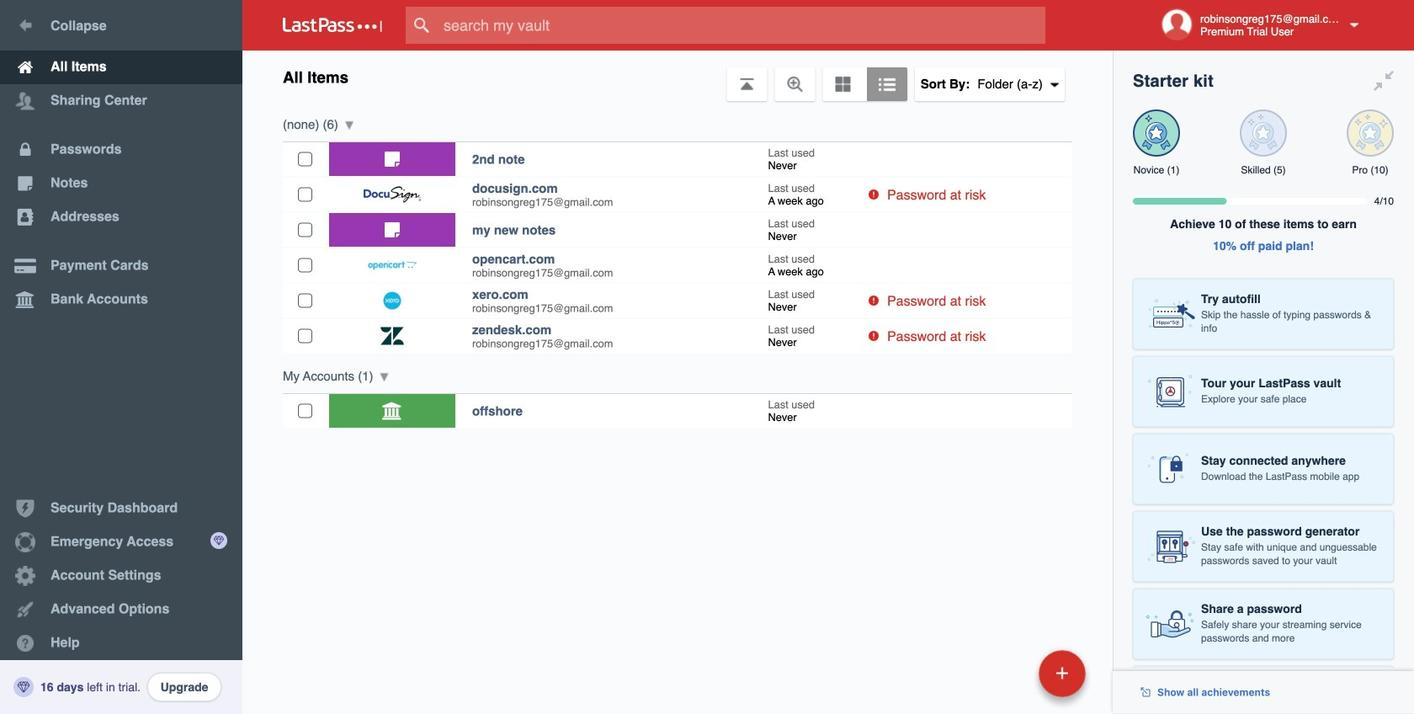 Task type: describe. For each thing, give the bounding box(es) containing it.
main navigation navigation
[[0, 0, 243, 714]]

lastpass image
[[283, 18, 382, 33]]



Task type: locate. For each thing, give the bounding box(es) containing it.
search my vault text field
[[406, 7, 1079, 44]]

Search search field
[[406, 7, 1079, 44]]

new item navigation
[[923, 645, 1096, 714]]

vault options navigation
[[243, 51, 1113, 101]]

new item element
[[923, 649, 1092, 697]]



Task type: vqa. For each thing, say whether or not it's contained in the screenshot.
New item image
no



